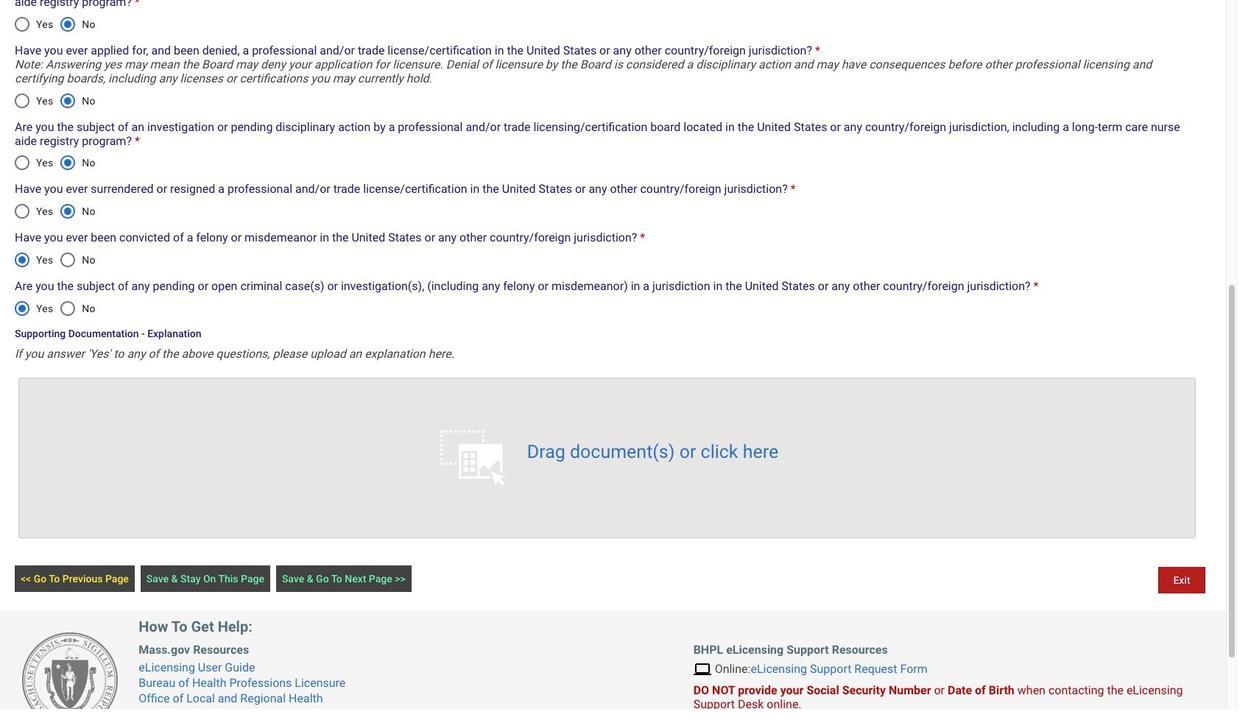Task type: describe. For each thing, give the bounding box(es) containing it.
4 option group from the top
[[6, 194, 103, 229]]

6 option group from the top
[[6, 291, 103, 326]]

5 option group from the top
[[6, 242, 103, 278]]

2 option group from the top
[[6, 83, 103, 118]]



Task type: locate. For each thing, give the bounding box(es) containing it.
massachusetts state seal image
[[22, 633, 118, 710]]

1 option group from the top
[[6, 6, 103, 42]]

option group
[[6, 6, 103, 42], [6, 83, 103, 118], [6, 145, 103, 181], [6, 194, 103, 229], [6, 242, 103, 278], [6, 291, 103, 326]]

3 option group from the top
[[6, 145, 103, 181]]



Task type: vqa. For each thing, say whether or not it's contained in the screenshot.
text box
no



